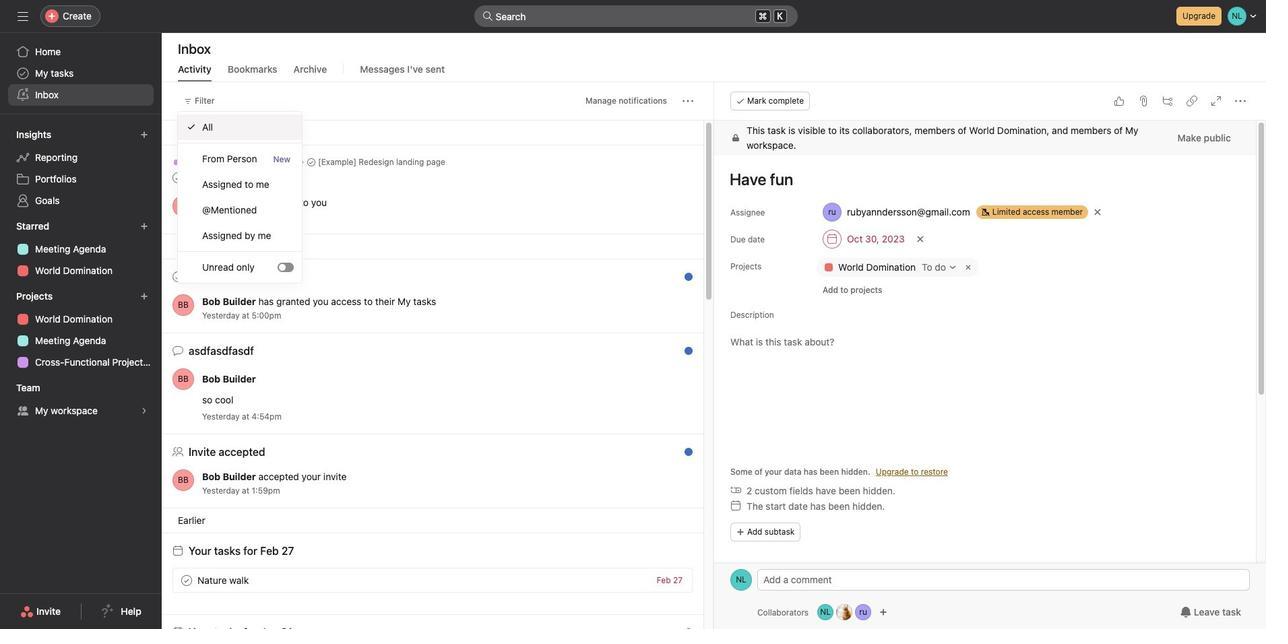 Task type: describe. For each thing, give the bounding box(es) containing it.
remove assignee image
[[1094, 208, 1102, 216]]

message icon image
[[173, 346, 183, 357]]

add items to starred image
[[140, 222, 148, 231]]

2 archive notification image from the top
[[678, 349, 689, 360]]

main content inside "have fun" dialog
[[715, 121, 1257, 630]]

add or remove collaborators image
[[818, 605, 834, 621]]

archive notification image
[[678, 450, 689, 461]]

attachments: add a file to this task, have fun image
[[1139, 96, 1149, 107]]

open user profile image
[[173, 295, 194, 316]]

have fun dialog
[[715, 82, 1267, 630]]

prominent image
[[482, 11, 493, 22]]

Mark complete checkbox
[[179, 573, 195, 589]]

insights element
[[0, 123, 162, 214]]

teams element
[[0, 376, 162, 425]]

new project or portfolio image
[[140, 293, 148, 301]]



Task type: vqa. For each thing, say whether or not it's contained in the screenshot.
Company
no



Task type: locate. For each thing, give the bounding box(es) containing it.
global element
[[0, 33, 162, 114]]

1 vertical spatial archive notification image
[[678, 349, 689, 360]]

1 archive notification image from the top
[[678, 275, 689, 286]]

new insights image
[[140, 131, 148, 139]]

1 horizontal spatial add or remove collaborators image
[[856, 605, 872, 621]]

Search tasks, projects, and more text field
[[474, 5, 798, 27]]

2 horizontal spatial add or remove collaborators image
[[880, 609, 888, 617]]

remove image
[[963, 262, 974, 273]]

archive notification image
[[678, 275, 689, 286], [678, 349, 689, 360]]

None field
[[474, 5, 798, 27]]

your tasks for feb 27, task element
[[189, 545, 294, 558]]

add subtask image
[[1163, 96, 1174, 107]]

0 horizontal spatial add or remove collaborators image
[[837, 605, 853, 621]]

radio item
[[178, 115, 302, 140]]

more actions image
[[683, 96, 694, 107]]

more actions for this task image
[[1236, 96, 1247, 107]]

copy task link image
[[1187, 96, 1198, 107]]

full screen image
[[1211, 96, 1222, 107]]

projects element
[[0, 284, 162, 376]]

0 vertical spatial archive notification image
[[678, 275, 689, 286]]

main content
[[715, 121, 1257, 630]]

hide sidebar image
[[18, 11, 28, 22]]

starred element
[[0, 214, 162, 284]]

mark complete image
[[179, 573, 195, 589]]

Task Name text field
[[721, 164, 1240, 195]]

open user profile image
[[173, 196, 194, 217], [173, 369, 194, 390], [173, 470, 194, 491], [731, 570, 752, 591]]

your tasks for jan 31, task element
[[189, 627, 293, 630]]

0 likes. click to like this task image
[[1114, 96, 1125, 107]]

clear due date image
[[917, 235, 925, 243]]

see details, my workspace image
[[140, 407, 148, 415]]

add or remove collaborators image
[[837, 605, 853, 621], [856, 605, 872, 621], [880, 609, 888, 617]]



